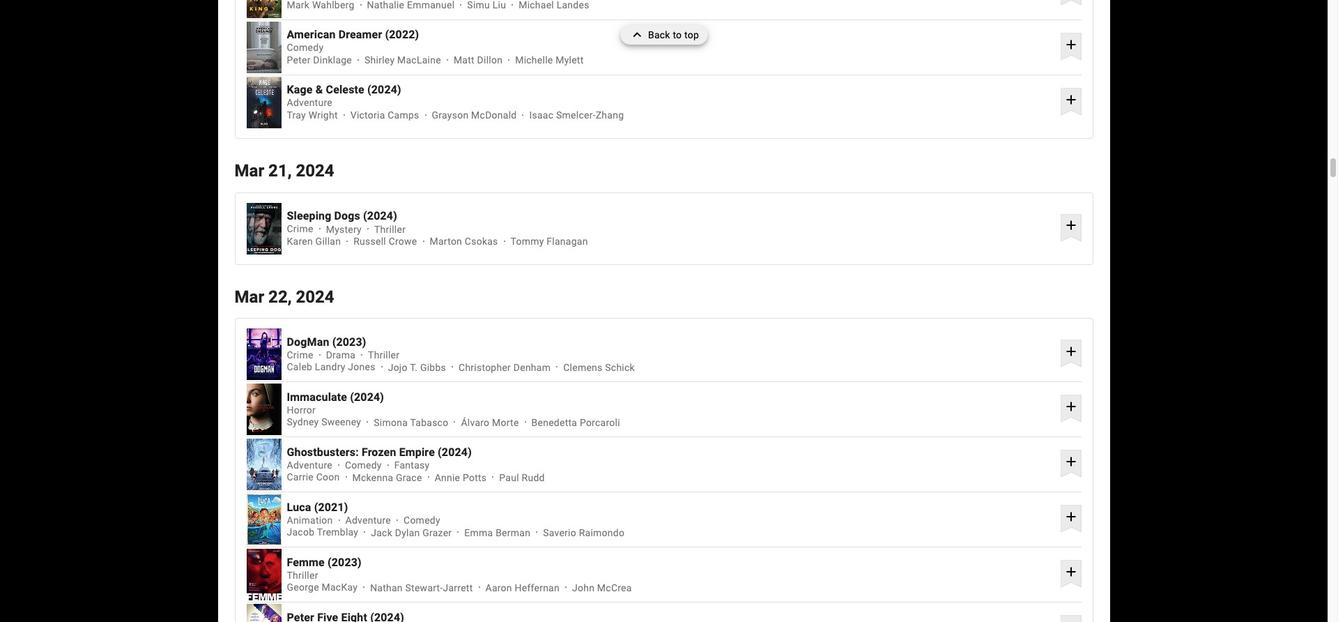 Task type: describe. For each thing, give the bounding box(es) containing it.
peter five eight (2024) image
[[247, 604, 281, 622]]

kage & celeste (2024) button
[[287, 83, 1056, 97]]

(2021)
[[314, 501, 348, 514]]

crowe
[[389, 236, 417, 247]]

grace
[[396, 472, 422, 483]]

mckenna grace
[[353, 472, 422, 483]]

jacob tremblay
[[287, 527, 359, 538]]

peter
[[287, 54, 311, 66]]

sydney
[[287, 417, 319, 428]]

ghostbusters: frozen empire (2024) button
[[287, 446, 1056, 459]]

fantasy
[[395, 460, 430, 471]]

john
[[572, 582, 595, 593]]

american dreamer (2022) comedy
[[287, 28, 419, 54]]

saverio raimondo
[[543, 527, 625, 538]]

(2024) inside the immaculate (2024) horror
[[350, 391, 384, 404]]

add image for american dreamer (2022)
[[1063, 36, 1080, 53]]

raimondo
[[579, 527, 625, 538]]

dogman (2023) button
[[287, 335, 1056, 349]]

dogs
[[334, 209, 360, 223]]

dreamer
[[339, 28, 382, 41]]

smelcer-
[[556, 110, 596, 121]]

caleb landry jones
[[287, 362, 376, 373]]

simona
[[374, 417, 408, 428]]

marton csokas
[[430, 236, 498, 247]]

empire
[[399, 446, 435, 459]]

mar 21, 2024
[[235, 161, 334, 180]]

add image for ghostbusters: frozen empire (2024)
[[1063, 453, 1080, 470]]

sydney sweeney in immaculate (2024) image
[[247, 384, 281, 435]]

karen
[[287, 236, 313, 247]]

add image for luca (2021)
[[1063, 509, 1080, 525]]

1 group from the top
[[247, 0, 281, 18]]

carrie
[[287, 472, 314, 483]]

wright
[[309, 110, 338, 121]]

paul
[[500, 472, 519, 483]]

femme
[[287, 556, 325, 569]]

victoria
[[351, 110, 385, 121]]

group for ghostbusters: frozen empire (2024)
[[247, 439, 281, 490]]

victoria camps
[[351, 110, 419, 121]]

russell crowe in sleeping dogs (2024) image
[[247, 203, 281, 254]]

immaculate (2024) horror
[[287, 391, 384, 416]]

russell
[[354, 236, 386, 247]]

camps
[[388, 110, 419, 121]]

clemens
[[564, 362, 603, 373]]

annie potts
[[435, 472, 487, 483]]

sleeping dogs (2024)
[[287, 209, 397, 223]]

luca
[[287, 501, 311, 514]]

add image for kage & celeste (2024)
[[1063, 91, 1080, 108]]

add image for dogman (2023)
[[1063, 343, 1080, 360]]

(2022)
[[385, 28, 419, 41]]

top
[[685, 29, 699, 40]]

thriller for sleeping dogs (2024)
[[374, 224, 406, 235]]

matt dillon
[[454, 54, 503, 66]]

jarrett
[[443, 582, 473, 593]]

immaculate
[[287, 391, 347, 404]]

jojo
[[388, 362, 408, 373]]

add image for femme (2023)
[[1063, 564, 1080, 580]]

benjamin jensen, nova alessio, and andrew kospiak in kage & celeste (2024) image
[[247, 77, 281, 128]]

back to top
[[648, 29, 699, 40]]

group for luca (2021)
[[247, 494, 281, 546]]

&
[[316, 83, 323, 97]]

emma
[[465, 527, 493, 538]]

porcaroli
[[580, 417, 620, 428]]

clemens schick
[[564, 362, 635, 373]]

álvaro
[[461, 417, 490, 428]]

immaculate (2024) button
[[287, 391, 1056, 404]]

michelle
[[515, 54, 553, 66]]

dogman
[[287, 335, 330, 349]]

horror
[[287, 405, 316, 416]]

22,
[[269, 287, 292, 307]]

marton
[[430, 236, 462, 247]]

russell crowe
[[354, 236, 417, 247]]

jack
[[371, 527, 393, 538]]

tommy flanagan
[[511, 236, 588, 247]]

tabasco
[[410, 417, 449, 428]]

celeste
[[326, 83, 365, 97]]

aaron
[[486, 582, 512, 593]]



Task type: locate. For each thing, give the bounding box(es) containing it.
6 group from the top
[[247, 384, 281, 435]]

7 group from the top
[[247, 439, 281, 490]]

group left karen
[[247, 203, 281, 254]]

5 group from the top
[[247, 329, 281, 380]]

(2023)
[[332, 335, 366, 349], [328, 556, 362, 569]]

grazer
[[423, 527, 452, 538]]

2 add image from the top
[[1063, 217, 1080, 234]]

john mccrea
[[572, 582, 632, 593]]

morte
[[492, 417, 519, 428]]

(2023) up mackay
[[328, 556, 362, 569]]

mccrea
[[597, 582, 632, 593]]

jacob
[[287, 527, 315, 538]]

adventure up jack
[[346, 515, 391, 526]]

1 add image from the top
[[1063, 36, 1080, 53]]

adventure
[[287, 97, 333, 109], [287, 460, 333, 471], [346, 515, 391, 526]]

4 group from the top
[[247, 203, 281, 254]]

10 group from the top
[[247, 604, 281, 622]]

4 add image from the top
[[1063, 453, 1080, 470]]

carrie coon
[[287, 472, 340, 483]]

emma berman
[[465, 527, 531, 538]]

1 vertical spatial comedy
[[345, 460, 382, 471]]

mar 22, 2024
[[235, 287, 334, 307]]

1 crime from the top
[[287, 224, 314, 235]]

1 vertical spatial crime
[[287, 350, 314, 361]]

jones
[[348, 362, 376, 373]]

matt
[[454, 54, 475, 66]]

group for american dreamer (2022)
[[247, 21, 281, 73]]

tremblay
[[317, 527, 359, 538]]

comedy inside american dreamer (2022) comedy
[[287, 42, 324, 54]]

mar for mar 22, 2024
[[235, 287, 264, 307]]

2024 right the 22,
[[296, 287, 334, 307]]

nathan stewart-jarrett
[[370, 582, 473, 593]]

group
[[247, 0, 281, 18], [247, 21, 281, 73], [247, 77, 281, 128], [247, 203, 281, 254], [247, 329, 281, 380], [247, 384, 281, 435], [247, 439, 281, 490], [247, 494, 281, 546], [247, 549, 281, 601], [247, 604, 281, 622]]

denham
[[514, 362, 551, 373]]

(2024) up annie potts
[[438, 446, 472, 459]]

group left carrie
[[247, 439, 281, 490]]

(2023) for femme (2023) thriller
[[328, 556, 362, 569]]

9 group from the top
[[247, 549, 281, 601]]

shirley
[[365, 54, 395, 66]]

peter dinklage in american dreamer (2022) image
[[247, 21, 281, 73]]

group for kage & celeste (2024)
[[247, 77, 281, 128]]

comedy
[[287, 42, 324, 54], [345, 460, 382, 471], [404, 515, 441, 526]]

group left caleb
[[247, 329, 281, 380]]

benedetta
[[532, 417, 578, 428]]

tray wright
[[287, 110, 338, 121]]

csokas
[[465, 236, 498, 247]]

expand less image
[[629, 25, 648, 45]]

aaron heffernan
[[486, 582, 560, 593]]

1 vertical spatial 2024
[[296, 287, 334, 307]]

american
[[287, 28, 336, 41]]

marco barricelli, jim gaffigan, maya rudolph, peter sohn, emma berman, jacob tremblay, jack dylan grazer, and saverio raimondo in luca (2021) image
[[247, 494, 281, 546]]

michelle mylett
[[515, 54, 584, 66]]

2 2024 from the top
[[296, 287, 334, 307]]

benedetta porcaroli
[[532, 417, 620, 428]]

grayson
[[432, 110, 469, 121]]

group for dogman (2023)
[[247, 329, 281, 380]]

sweeney
[[322, 417, 361, 428]]

comedy up peter
[[287, 42, 324, 54]]

flanagan
[[547, 236, 588, 247]]

0 horizontal spatial comedy
[[287, 42, 324, 54]]

george mackay and nathan stewart-jarrett in femme (2023) image
[[247, 549, 281, 601]]

2024 right 21, on the top
[[296, 161, 334, 180]]

(2024) up victoria camps on the left of the page
[[367, 83, 402, 97]]

rudd
[[522, 472, 545, 483]]

berman
[[496, 527, 531, 538]]

sydney sweeney
[[287, 417, 361, 428]]

comedy up jack dylan grazer
[[404, 515, 441, 526]]

mark wahlberg in arthur the king (2024) image
[[247, 0, 281, 18]]

mar left 21, on the top
[[235, 161, 264, 180]]

thriller inside femme (2023) thriller
[[287, 570, 318, 581]]

adventure up carrie coon at the bottom left of the page
[[287, 460, 333, 471]]

jack dylan grazer
[[371, 527, 452, 538]]

coon
[[316, 472, 340, 483]]

sleeping
[[287, 209, 332, 223]]

group up peter dinklage in american dreamer (2022) image
[[247, 0, 281, 18]]

(2023) up drama
[[332, 335, 366, 349]]

2 horizontal spatial comedy
[[404, 515, 441, 526]]

group for femme (2023)
[[247, 549, 281, 601]]

gillan
[[316, 236, 341, 247]]

crime up karen
[[287, 224, 314, 235]]

(2024) down jones
[[350, 391, 384, 404]]

back to top button
[[621, 25, 708, 45]]

grayson mcdonald
[[432, 110, 517, 121]]

adventure up tray wright
[[287, 97, 333, 109]]

annie
[[435, 472, 460, 483]]

2 vertical spatial adventure
[[346, 515, 391, 526]]

group left peter
[[247, 21, 281, 73]]

add image
[[1063, 91, 1080, 108], [1063, 343, 1080, 360], [1063, 509, 1080, 525], [1063, 564, 1080, 580]]

landry
[[315, 362, 346, 373]]

group left luca
[[247, 494, 281, 546]]

0 vertical spatial 2024
[[296, 161, 334, 180]]

dinklage
[[313, 54, 352, 66]]

kage
[[287, 83, 313, 97]]

karen gillan
[[287, 236, 341, 247]]

caleb landry jones in dogman (2023) image
[[247, 329, 281, 380]]

mcdonald
[[471, 110, 517, 121]]

crime up caleb
[[287, 350, 314, 361]]

mckenna
[[353, 472, 393, 483]]

2 mar from the top
[[235, 287, 264, 307]]

gibbs
[[420, 362, 446, 373]]

0 vertical spatial adventure
[[287, 97, 333, 109]]

jojo t. gibbs
[[388, 362, 446, 373]]

(2023) for dogman (2023)
[[332, 335, 366, 349]]

luca (2021)
[[287, 501, 348, 514]]

isaac smelcer-zhang
[[530, 110, 624, 121]]

thriller up russell crowe
[[374, 224, 406, 235]]

add image for sleeping dogs (2024)
[[1063, 217, 1080, 234]]

group left 'horror'
[[247, 384, 281, 435]]

2024 for mar 21, 2024
[[296, 161, 334, 180]]

american dreamer (2022) button
[[287, 28, 1056, 41]]

0 vertical spatial (2023)
[[332, 335, 366, 349]]

mar for mar 21, 2024
[[235, 161, 264, 180]]

thriller up george
[[287, 570, 318, 581]]

stewart-
[[406, 582, 443, 593]]

4 add image from the top
[[1063, 564, 1080, 580]]

2024 for mar 22, 2024
[[296, 287, 334, 307]]

add image
[[1063, 36, 1080, 53], [1063, 217, 1080, 234], [1063, 398, 1080, 415], [1063, 453, 1080, 470]]

2 vertical spatial thriller
[[287, 570, 318, 581]]

3 add image from the top
[[1063, 509, 1080, 525]]

comedy up mckenna
[[345, 460, 382, 471]]

caleb
[[287, 362, 313, 373]]

1 vertical spatial mar
[[235, 287, 264, 307]]

1 vertical spatial adventure
[[287, 460, 333, 471]]

paul rudd
[[500, 472, 545, 483]]

3 group from the top
[[247, 77, 281, 128]]

thriller for dogman (2023)
[[368, 350, 400, 361]]

nathan
[[370, 582, 403, 593]]

1 2024 from the top
[[296, 161, 334, 180]]

dylan
[[395, 527, 420, 538]]

3 add image from the top
[[1063, 398, 1080, 415]]

0 vertical spatial comedy
[[287, 42, 324, 54]]

1 vertical spatial (2023)
[[328, 556, 362, 569]]

1 vertical spatial thriller
[[368, 350, 400, 361]]

drama
[[326, 350, 356, 361]]

potts
[[463, 472, 487, 483]]

0 vertical spatial crime
[[287, 224, 314, 235]]

george mackay
[[287, 582, 358, 593]]

ghostbusters: frozen empire (2024) image
[[247, 439, 281, 490]]

group for sleeping dogs (2024)
[[247, 203, 281, 254]]

tray
[[287, 110, 306, 121]]

add image for immaculate (2024)
[[1063, 398, 1080, 415]]

0 vertical spatial mar
[[235, 161, 264, 180]]

crime for dogman (2023)
[[287, 350, 314, 361]]

maclaine
[[397, 54, 441, 66]]

adventure inside kage & celeste (2024) adventure
[[287, 97, 333, 109]]

to
[[673, 29, 682, 40]]

2 crime from the top
[[287, 350, 314, 361]]

2 vertical spatial comedy
[[404, 515, 441, 526]]

(2024) inside kage & celeste (2024) adventure
[[367, 83, 402, 97]]

8 group from the top
[[247, 494, 281, 546]]

heffernan
[[515, 582, 560, 593]]

add to watchlist image
[[1061, 0, 1082, 7]]

group for immaculate (2024)
[[247, 384, 281, 435]]

isaac
[[530, 110, 554, 121]]

crime for sleeping dogs (2024)
[[287, 224, 314, 235]]

group left tray
[[247, 77, 281, 128]]

group up peter five eight (2024) image
[[247, 549, 281, 601]]

mar left the 22,
[[235, 287, 264, 307]]

tommy
[[511, 236, 544, 247]]

thriller up the jojo
[[368, 350, 400, 361]]

group down george mackay and nathan stewart-jarrett in femme (2023) image
[[247, 604, 281, 622]]

(2024) up russell crowe
[[363, 209, 397, 223]]

back
[[648, 29, 671, 40]]

0 vertical spatial thriller
[[374, 224, 406, 235]]

simona tabasco
[[374, 417, 449, 428]]

dogman (2023)
[[287, 335, 366, 349]]

ghostbusters: frozen empire (2024)
[[287, 446, 472, 459]]

mackay
[[322, 582, 358, 593]]

zhang
[[596, 110, 624, 121]]

(2023) inside femme (2023) thriller
[[328, 556, 362, 569]]

1 mar from the top
[[235, 161, 264, 180]]

1 horizontal spatial comedy
[[345, 460, 382, 471]]

1 add image from the top
[[1063, 91, 1080, 108]]

kage & celeste (2024) adventure
[[287, 83, 402, 109]]

shirley maclaine
[[365, 54, 441, 66]]

(2024)
[[367, 83, 402, 97], [363, 209, 397, 223], [350, 391, 384, 404], [438, 446, 472, 459]]

2 group from the top
[[247, 21, 281, 73]]

frozen
[[362, 446, 396, 459]]

2 add image from the top
[[1063, 343, 1080, 360]]

femme (2023) button
[[287, 556, 1056, 569]]



Task type: vqa. For each thing, say whether or not it's contained in the screenshot.
Femme
yes



